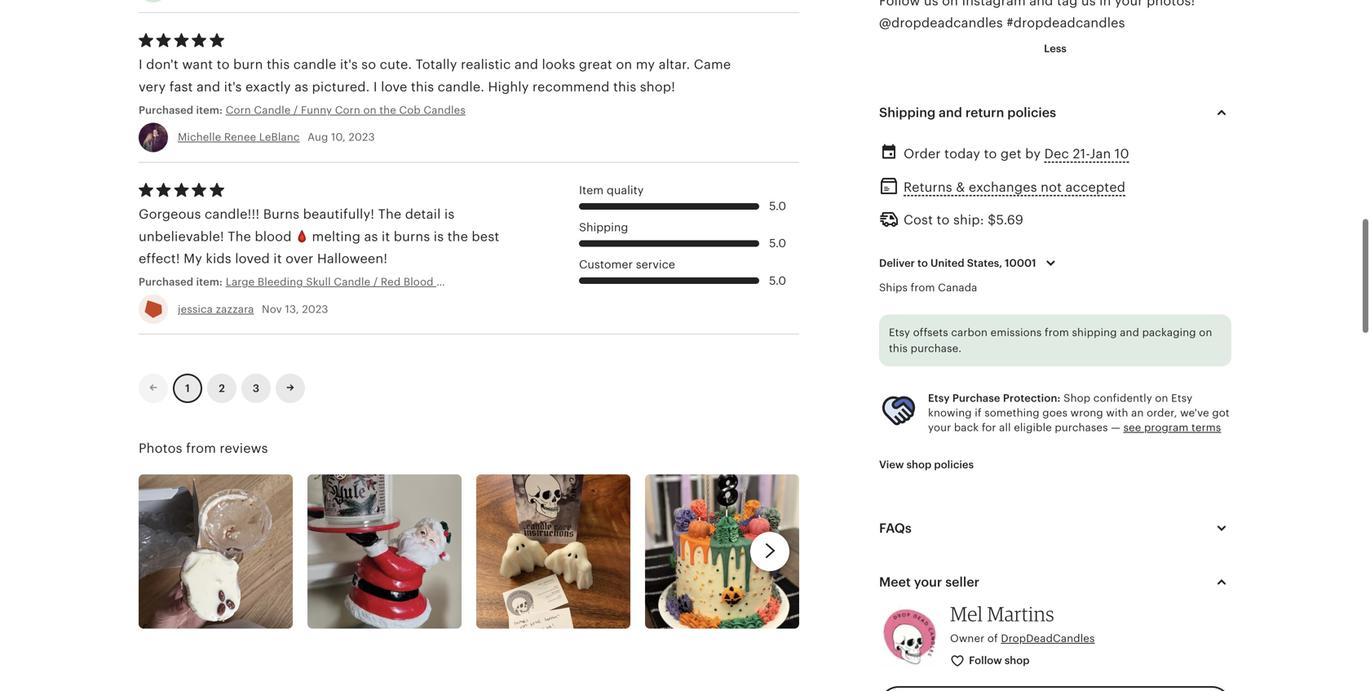 Task type: locate. For each thing, give the bounding box(es) containing it.
candle down exactly
[[254, 104, 291, 116]]

0 vertical spatial as
[[295, 79, 309, 94]]

i left don't at left top
[[139, 57, 143, 72]]

less
[[1044, 43, 1067, 55]]

skull
[[306, 276, 331, 288]]

accepted
[[1066, 180, 1126, 195]]

blood
[[255, 229, 292, 244]]

0 vertical spatial policies
[[1008, 105, 1057, 120]]

0 vertical spatial from
[[911, 281, 936, 294]]

candle down halloween!
[[334, 276, 371, 288]]

follow down of
[[969, 655, 1003, 667]]

1 horizontal spatial policies
[[1008, 105, 1057, 120]]

2 red from the left
[[501, 276, 521, 288]]

2 purchased from the top
[[139, 276, 194, 288]]

seller
[[946, 575, 980, 590]]

1 vertical spatial as
[[364, 229, 378, 244]]

the down candle!!!
[[228, 229, 251, 244]]

my
[[184, 251, 202, 266]]

your inside meet your seller dropdown button
[[914, 575, 943, 590]]

the
[[380, 104, 396, 116], [448, 229, 468, 244]]

is right 'detail'
[[445, 207, 455, 222]]

etsy left "offsets"
[[889, 326, 911, 339]]

1 horizontal spatial 2023
[[349, 131, 375, 143]]

to inside i don't want to burn this candle it's so cute.  totally realistic and looks great on my altar.  came very fast and it's exactly as pictured.  i love this candle.  highly recommend this shop!
[[217, 57, 230, 72]]

1 horizontal spatial corn
[[335, 104, 361, 116]]

returns
[[904, 180, 953, 195]]

0 horizontal spatial i
[[139, 57, 143, 72]]

0 vertical spatial follow
[[880, 0, 921, 8]]

3 5.0 from the top
[[770, 274, 787, 287]]

0 vertical spatial the
[[380, 104, 396, 116]]

so
[[362, 57, 376, 72]]

$
[[988, 213, 997, 227]]

0 horizontal spatial 2023
[[302, 303, 328, 315]]

0 vertical spatial it's
[[340, 57, 358, 72]]

shop right view
[[907, 458, 932, 471]]

got
[[1213, 407, 1230, 419]]

deliver to united states, 10001
[[880, 257, 1037, 269]]

purchased down very
[[139, 104, 194, 116]]

jan
[[1090, 146, 1112, 161]]

1 item: from the top
[[196, 104, 223, 116]]

corn down pictured.
[[335, 104, 361, 116]]

0 horizontal spatial etsy
[[889, 326, 911, 339]]

tag
[[1057, 0, 1078, 8]]

0 horizontal spatial it's
[[224, 79, 242, 94]]

gorgeous candle!!! burns beautifully! the detail is unbelievable! the blood 🩸 melting as it burns is the best effect! my kids loved it over halloween!
[[139, 207, 500, 266]]

from
[[911, 281, 936, 294], [1045, 326, 1070, 339], [186, 441, 216, 456]]

as up purchased item: corn candle / funny corn on the cob candles
[[295, 79, 309, 94]]

your right meet
[[914, 575, 943, 590]]

purchased for very
[[139, 104, 194, 116]]

this down my
[[614, 79, 637, 94]]

love
[[381, 79, 408, 94]]

on inside i don't want to burn this candle it's so cute.  totally realistic and looks great on my altar.  came very fast and it's exactly as pictured.  i love this candle.  highly recommend this shop!
[[616, 57, 633, 72]]

1 horizontal spatial the
[[448, 229, 468, 244]]

to left united
[[918, 257, 928, 269]]

burns
[[394, 229, 430, 244]]

this down totally
[[411, 79, 434, 94]]

1 vertical spatial the
[[448, 229, 468, 244]]

something
[[985, 407, 1040, 419]]

purchases
[[1055, 422, 1109, 434]]

deliver
[[880, 257, 915, 269]]

shop
[[907, 458, 932, 471], [1005, 655, 1030, 667]]

0 vertical spatial shipping
[[880, 105, 936, 120]]

etsy inside 'etsy offsets carbon emissions from shipping and packaging on this purchase.'
[[889, 326, 911, 339]]

1 horizontal spatial us
[[1082, 0, 1096, 8]]

etsy up knowing
[[929, 392, 950, 404]]

it left the burns
[[382, 229, 390, 244]]

2 vertical spatial 5.0
[[770, 274, 787, 287]]

the left the cob
[[380, 104, 396, 116]]

1 vertical spatial from
[[1045, 326, 1070, 339]]

and left return
[[939, 105, 963, 120]]

as inside gorgeous candle!!! burns beautifully! the detail is unbelievable! the blood 🩸 melting as it burns is the best effect! my kids loved it over halloween!
[[364, 229, 378, 244]]

cute.
[[380, 57, 412, 72]]

by
[[1026, 146, 1041, 161]]

cob
[[399, 104, 421, 116]]

0 horizontal spatial /
[[294, 104, 298, 116]]

to inside dropdown button
[[918, 257, 928, 269]]

to left burn
[[217, 57, 230, 72]]

shop for follow
[[1005, 655, 1030, 667]]

purchased for my
[[139, 276, 194, 288]]

customer service
[[579, 258, 675, 271]]

1 vertical spatial the
[[228, 229, 251, 244]]

recommend
[[533, 79, 610, 94]]

1 horizontal spatial /
[[374, 276, 378, 288]]

your down knowing
[[929, 422, 952, 434]]

goes
[[1043, 407, 1068, 419]]

follow inside "button"
[[969, 655, 1003, 667]]

0 horizontal spatial as
[[295, 79, 309, 94]]

0 horizontal spatial red
[[381, 276, 401, 288]]

shop
[[1064, 392, 1091, 404]]

1 horizontal spatial etsy
[[929, 392, 950, 404]]

shipping up order
[[880, 105, 936, 120]]

1 purchased from the top
[[139, 104, 194, 116]]

and right shipping
[[1120, 326, 1140, 339]]

2 vertical spatial from
[[186, 441, 216, 456]]

jessica
[[178, 303, 213, 315]]

0 horizontal spatial corn
[[226, 104, 251, 116]]

shop confidently on etsy knowing if something goes wrong with an order, we've got your back for all eligible purchases —
[[929, 392, 1230, 434]]

1 horizontal spatial the
[[378, 207, 402, 222]]

the up the burns
[[378, 207, 402, 222]]

nov
[[262, 303, 282, 315]]

0 horizontal spatial policies
[[935, 458, 974, 471]]

large bleeding skull candle / red blood drip candle red link
[[226, 275, 521, 290]]

candle right the drip
[[461, 276, 498, 288]]

1 red from the left
[[381, 276, 401, 288]]

1 vertical spatial policies
[[935, 458, 974, 471]]

it's down burn
[[224, 79, 242, 94]]

cost
[[904, 213, 933, 227]]

want
[[182, 57, 213, 72]]

ship:
[[954, 213, 985, 227]]

red
[[381, 276, 401, 288], [501, 276, 521, 288]]

on up @dropdeadcandles
[[942, 0, 959, 8]]

on left my
[[616, 57, 633, 72]]

mel martins owner of dropdeadcandles
[[951, 602, 1095, 645]]

exchanges
[[969, 180, 1038, 195]]

1 horizontal spatial follow
[[969, 655, 1003, 667]]

1 horizontal spatial as
[[364, 229, 378, 244]]

is
[[445, 207, 455, 222], [434, 229, 444, 244]]

1 vertical spatial 5.0
[[770, 237, 787, 250]]

etsy for etsy purchase protection:
[[929, 392, 950, 404]]

meet your seller button
[[865, 563, 1247, 602]]

purchased down the effect!
[[139, 276, 194, 288]]

&
[[956, 180, 966, 195]]

1 vertical spatial follow
[[969, 655, 1003, 667]]

1 vertical spatial item:
[[196, 276, 223, 288]]

red left blood
[[381, 276, 401, 288]]

1 horizontal spatial from
[[911, 281, 936, 294]]

aug
[[308, 131, 328, 143]]

and left tag
[[1030, 0, 1054, 8]]

beautifully!
[[303, 207, 375, 222]]

shop down mel martins owner of dropdeadcandles
[[1005, 655, 1030, 667]]

etsy offsets carbon emissions from shipping and packaging on this purchase.
[[889, 326, 1213, 355]]

for
[[982, 422, 997, 434]]

2 us from the left
[[1082, 0, 1096, 8]]

as up halloween!
[[364, 229, 378, 244]]

🩸
[[295, 229, 309, 244]]

10,
[[331, 131, 346, 143]]

policies up by
[[1008, 105, 1057, 120]]

from right ships
[[911, 281, 936, 294]]

3
[[253, 382, 260, 394]]

melting
[[312, 229, 361, 244]]

terms
[[1192, 422, 1222, 434]]

it left over on the top of page
[[274, 251, 282, 266]]

0 horizontal spatial from
[[186, 441, 216, 456]]

red right the drip
[[501, 276, 521, 288]]

shipping up customer
[[579, 221, 629, 234]]

0 vertical spatial purchased
[[139, 104, 194, 116]]

get
[[1001, 146, 1022, 161]]

on up order,
[[1156, 392, 1169, 404]]

today
[[945, 146, 981, 161]]

looks
[[542, 57, 576, 72]]

1 horizontal spatial shipping
[[880, 105, 936, 120]]

2 item: from the top
[[196, 276, 223, 288]]

1 horizontal spatial shop
[[1005, 655, 1030, 667]]

meet
[[880, 575, 911, 590]]

shipping
[[880, 105, 936, 120], [579, 221, 629, 234]]

item: for fast
[[196, 104, 223, 116]]

i left love
[[374, 79, 378, 94]]

candle!!!
[[205, 207, 260, 222]]

0 horizontal spatial shipping
[[579, 221, 629, 234]]

10
[[1115, 146, 1130, 161]]

your right in
[[1115, 0, 1144, 8]]

/ left funny
[[294, 104, 298, 116]]

on right the "packaging"
[[1200, 326, 1213, 339]]

1 vertical spatial it's
[[224, 79, 242, 94]]

2023
[[349, 131, 375, 143], [302, 303, 328, 315]]

us up @dropdeadcandles
[[924, 0, 939, 8]]

view shop policies button
[[867, 450, 986, 479]]

item
[[579, 183, 604, 196]]

1 horizontal spatial red
[[501, 276, 521, 288]]

/ down halloween!
[[374, 276, 378, 288]]

michelle renee leblanc aug 10, 2023
[[178, 131, 375, 143]]

etsy up we've
[[1172, 392, 1193, 404]]

shipping inside shipping and return policies 'dropdown button'
[[880, 105, 936, 120]]

from for reviews
[[186, 441, 216, 456]]

quality
[[607, 183, 644, 196]]

5.0
[[770, 200, 787, 213], [770, 237, 787, 250], [770, 274, 787, 287]]

1 vertical spatial /
[[374, 276, 378, 288]]

to right cost
[[937, 213, 950, 227]]

follow inside follow us on instagram and tag us in your photos! @dropdeadcandles #dropdeadcandles
[[880, 0, 921, 8]]

1 5.0 from the top
[[770, 200, 787, 213]]

0 vertical spatial 5.0
[[770, 200, 787, 213]]

candle
[[254, 104, 291, 116], [334, 276, 371, 288], [461, 276, 498, 288]]

this left the purchase.
[[889, 342, 908, 355]]

corn up michelle renee leblanc link at the top of the page
[[226, 104, 251, 116]]

2023 right the 10,
[[349, 131, 375, 143]]

0 vertical spatial shop
[[907, 458, 932, 471]]

of
[[988, 632, 999, 645]]

on inside 'etsy offsets carbon emissions from shipping and packaging on this purchase.'
[[1200, 326, 1213, 339]]

2 vertical spatial your
[[914, 575, 943, 590]]

0 horizontal spatial shop
[[907, 458, 932, 471]]

1 vertical spatial shop
[[1005, 655, 1030, 667]]

shop inside button
[[907, 458, 932, 471]]

follow up @dropdeadcandles
[[880, 0, 921, 8]]

shop inside "button"
[[1005, 655, 1030, 667]]

it's left so in the left top of the page
[[340, 57, 358, 72]]

from left shipping
[[1045, 326, 1070, 339]]

shipping for shipping
[[579, 221, 629, 234]]

1 us from the left
[[924, 0, 939, 8]]

ships
[[880, 281, 908, 294]]

great
[[579, 57, 613, 72]]

1 vertical spatial it
[[274, 251, 282, 266]]

2023 right 13,
[[302, 303, 328, 315]]

candle.
[[438, 79, 485, 94]]

from right photos
[[186, 441, 216, 456]]

0 vertical spatial i
[[139, 57, 143, 72]]

1
[[185, 382, 190, 394]]

the left the best
[[448, 229, 468, 244]]

10001
[[1005, 257, 1037, 269]]

and inside 'dropdown button'
[[939, 105, 963, 120]]

1 vertical spatial purchased
[[139, 276, 194, 288]]

dropdeadcandles
[[1001, 632, 1095, 645]]

item: up michelle
[[196, 104, 223, 116]]

purchased
[[139, 104, 194, 116], [139, 276, 194, 288]]

0 horizontal spatial it
[[274, 251, 282, 266]]

canada
[[938, 281, 978, 294]]

0 horizontal spatial us
[[924, 0, 939, 8]]

0 horizontal spatial follow
[[880, 0, 921, 8]]

5.0 for quality
[[770, 200, 787, 213]]

21-
[[1073, 146, 1090, 161]]

1 vertical spatial shipping
[[579, 221, 629, 234]]

pictured.
[[312, 79, 370, 94]]

this up exactly
[[267, 57, 290, 72]]

2 horizontal spatial from
[[1045, 326, 1070, 339]]

as
[[295, 79, 309, 94], [364, 229, 378, 244]]

an
[[1132, 407, 1144, 419]]

2 horizontal spatial etsy
[[1172, 392, 1193, 404]]

returns & exchanges not accepted button
[[904, 175, 1126, 199]]

1 horizontal spatial i
[[374, 79, 378, 94]]

i don't want to burn this candle it's so cute.  totally realistic and looks great on my altar.  came very fast and it's exactly as pictured.  i love this candle.  highly recommend this shop!
[[139, 57, 731, 94]]

etsy
[[889, 326, 911, 339], [929, 392, 950, 404], [1172, 392, 1193, 404]]

1 vertical spatial i
[[374, 79, 378, 94]]

0 horizontal spatial the
[[228, 229, 251, 244]]

1 horizontal spatial it
[[382, 229, 390, 244]]

item: down kids
[[196, 276, 223, 288]]

as inside i don't want to burn this candle it's so cute.  totally realistic and looks great on my altar.  came very fast and it's exactly as pictured.  i love this candle.  highly recommend this shop!
[[295, 79, 309, 94]]

1 corn from the left
[[226, 104, 251, 116]]

policies down back
[[935, 458, 974, 471]]

0 vertical spatial item:
[[196, 104, 223, 116]]

follow for follow us on instagram and tag us in your photos! @dropdeadcandles #dropdeadcandles
[[880, 0, 921, 8]]

is right the burns
[[434, 229, 444, 244]]

fast
[[170, 79, 193, 94]]

burn
[[233, 57, 263, 72]]

0 vertical spatial your
[[1115, 0, 1144, 8]]

1 vertical spatial your
[[929, 422, 952, 434]]

us left in
[[1082, 0, 1096, 8]]



Task type: vqa. For each thing, say whether or not it's contained in the screenshot.
the mama
no



Task type: describe. For each thing, give the bounding box(es) containing it.
candle
[[294, 57, 337, 72]]

faqs button
[[865, 509, 1247, 548]]

order
[[904, 146, 941, 161]]

mel martins image
[[880, 606, 941, 668]]

totally
[[416, 57, 457, 72]]

item: for kids
[[196, 276, 223, 288]]

highly
[[488, 79, 529, 94]]

and down the want
[[197, 79, 220, 94]]

effect!
[[139, 251, 180, 266]]

1 horizontal spatial candle
[[334, 276, 371, 288]]

0 vertical spatial is
[[445, 207, 455, 222]]

we've
[[1181, 407, 1210, 419]]

united
[[931, 257, 965, 269]]

knowing
[[929, 407, 972, 419]]

5.69
[[997, 213, 1024, 227]]

carbon
[[952, 326, 988, 339]]

shipping and return policies button
[[865, 93, 1247, 132]]

gorgeous
[[139, 207, 201, 222]]

0 horizontal spatial the
[[380, 104, 396, 116]]

shipping
[[1073, 326, 1118, 339]]

2 corn from the left
[[335, 104, 361, 116]]

etsy inside shop confidently on etsy knowing if something goes wrong with an order, we've got your back for all eligible purchases —
[[1172, 392, 1193, 404]]

customer
[[579, 258, 633, 271]]

policies inside button
[[935, 458, 974, 471]]

0 vertical spatial 2023
[[349, 131, 375, 143]]

0 horizontal spatial candle
[[254, 104, 291, 116]]

3 link
[[242, 374, 271, 403]]

loved
[[235, 251, 270, 266]]

your inside shop confidently on etsy knowing if something goes wrong with an order, we've got your back for all eligible purchases —
[[929, 422, 952, 434]]

offsets
[[914, 326, 949, 339]]

1 vertical spatial is
[[434, 229, 444, 244]]

1 horizontal spatial it's
[[340, 57, 358, 72]]

states,
[[967, 257, 1003, 269]]

jessica zazzara nov 13, 2023
[[178, 303, 328, 315]]

came
[[694, 57, 731, 72]]

meet your seller
[[880, 575, 980, 590]]

michelle
[[178, 131, 221, 143]]

on inside follow us on instagram and tag us in your photos! @dropdeadcandles #dropdeadcandles
[[942, 0, 959, 8]]

eligible
[[1014, 422, 1052, 434]]

5.0 for service
[[770, 274, 787, 287]]

exactly
[[246, 79, 291, 94]]

the inside gorgeous candle!!! burns beautifully! the detail is unbelievable! the blood 🩸 melting as it burns is the best effect! my kids loved it over halloween!
[[448, 229, 468, 244]]

purchased item: corn candle / funny corn on the cob candles
[[139, 104, 466, 116]]

martins
[[988, 602, 1055, 626]]

13,
[[285, 303, 299, 315]]

very
[[139, 79, 166, 94]]

emissions
[[991, 326, 1042, 339]]

over
[[286, 251, 314, 266]]

2
[[219, 382, 225, 394]]

2 5.0 from the top
[[770, 237, 787, 250]]

view
[[880, 458, 904, 471]]

policies inside 'dropdown button'
[[1008, 105, 1057, 120]]

from inside 'etsy offsets carbon emissions from shipping and packaging on this purchase.'
[[1045, 326, 1070, 339]]

0 vertical spatial /
[[294, 104, 298, 116]]

ships from canada
[[880, 281, 978, 294]]

from for canada
[[911, 281, 936, 294]]

shop!
[[640, 79, 676, 94]]

on inside shop confidently on etsy knowing if something goes wrong with an order, we've got your back for all eligible purchases —
[[1156, 392, 1169, 404]]

corn candle / funny corn on the cob candles link
[[226, 103, 556, 118]]

order,
[[1147, 407, 1178, 419]]

photos from reviews
[[139, 441, 268, 456]]

returns & exchanges not accepted
[[904, 180, 1126, 195]]

and inside follow us on instagram and tag us in your photos! @dropdeadcandles #dropdeadcandles
[[1030, 0, 1054, 8]]

shop for view
[[907, 458, 932, 471]]

2 horizontal spatial candle
[[461, 276, 498, 288]]

0 vertical spatial it
[[382, 229, 390, 244]]

michelle renee leblanc link
[[178, 131, 300, 143]]

follow us on instagram and tag us in your photos! @dropdeadcandles #dropdeadcandles
[[880, 0, 1196, 30]]

less button
[[1032, 34, 1079, 64]]

instagram
[[962, 0, 1026, 8]]

dec 21-jan 10 button
[[1045, 142, 1130, 166]]

and up 'highly'
[[515, 57, 539, 72]]

to left get
[[984, 146, 997, 161]]

halloween!
[[317, 251, 388, 266]]

photos
[[139, 441, 182, 456]]

cost to ship: $ 5.69
[[904, 213, 1024, 227]]

best
[[472, 229, 500, 244]]

your inside follow us on instagram and tag us in your photos! @dropdeadcandles #dropdeadcandles
[[1115, 0, 1144, 8]]

on down pictured.
[[363, 104, 377, 116]]

altar.
[[659, 57, 691, 72]]

etsy for etsy offsets carbon emissions from shipping and packaging on this purchase.
[[889, 326, 911, 339]]

shipping for shipping and return policies
[[880, 105, 936, 120]]

@dropdeadcandles
[[880, 15, 1004, 30]]

follow for follow shop
[[969, 655, 1003, 667]]

item quality
[[579, 183, 644, 196]]

large
[[226, 276, 255, 288]]

and inside 'etsy offsets carbon emissions from shipping and packaging on this purchase.'
[[1120, 326, 1140, 339]]

dec
[[1045, 146, 1070, 161]]

see program terms link
[[1124, 422, 1222, 434]]

—
[[1111, 422, 1121, 434]]

my
[[636, 57, 655, 72]]

zazzara
[[216, 303, 254, 315]]

packaging
[[1143, 326, 1197, 339]]

view shop policies
[[880, 458, 974, 471]]

purchase
[[953, 392, 1001, 404]]

dropdeadcandles link
[[1001, 632, 1095, 645]]

reviews
[[220, 441, 268, 456]]

1 vertical spatial 2023
[[302, 303, 328, 315]]

detail
[[405, 207, 441, 222]]

don't
[[146, 57, 179, 72]]

with
[[1107, 407, 1129, 419]]

confidently
[[1094, 392, 1153, 404]]

not
[[1041, 180, 1062, 195]]

unbelievable!
[[139, 229, 224, 244]]

wrong
[[1071, 407, 1104, 419]]

see
[[1124, 422, 1142, 434]]

this inside 'etsy offsets carbon emissions from shipping and packaging on this purchase.'
[[889, 342, 908, 355]]

0 vertical spatial the
[[378, 207, 402, 222]]



